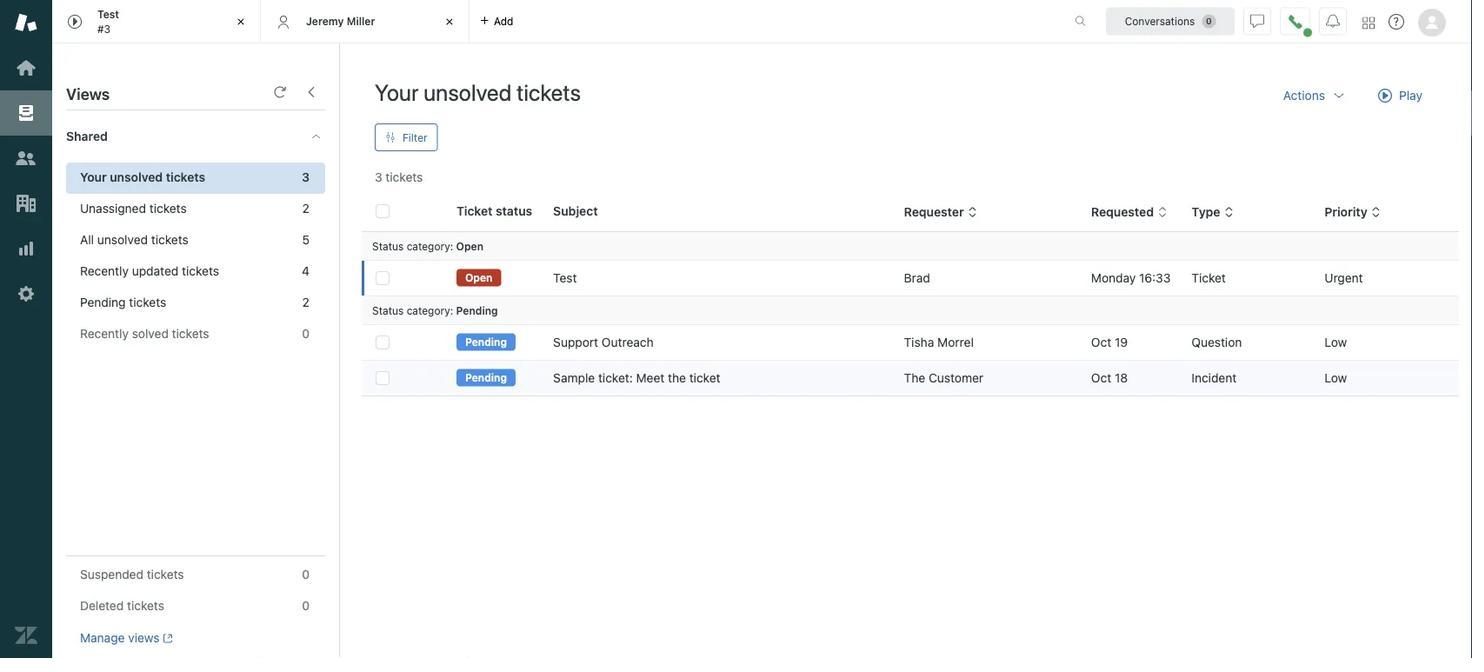 Task type: locate. For each thing, give the bounding box(es) containing it.
0
[[302, 327, 310, 341], [302, 567, 310, 582], [302, 599, 310, 613]]

updated
[[132, 264, 179, 278]]

ticket left status
[[457, 204, 493, 218]]

category:
[[407, 240, 453, 252], [407, 304, 453, 317]]

low
[[1325, 335, 1347, 350], [1325, 371, 1347, 385]]

organizations image
[[15, 192, 37, 215]]

tickets down the shared heading
[[166, 170, 205, 184]]

test link
[[553, 270, 577, 287]]

tickets up deleted tickets
[[147, 567, 184, 582]]

tickets right updated
[[182, 264, 219, 278]]

3 0 from the top
[[302, 599, 310, 613]]

views image
[[15, 102, 37, 124]]

1 row from the top
[[362, 260, 1459, 296]]

actions button
[[1269, 78, 1360, 113]]

2 low from the top
[[1325, 371, 1347, 385]]

2 up 5
[[302, 201, 310, 216]]

1 category: from the top
[[407, 240, 453, 252]]

oct
[[1091, 335, 1111, 350], [1091, 371, 1111, 385]]

your unsolved tickets down the add popup button
[[375, 79, 581, 105]]

pending tickets
[[80, 295, 166, 310]]

recently down pending tickets
[[80, 327, 129, 341]]

test #3
[[97, 8, 119, 35]]

2 category: from the top
[[407, 304, 453, 317]]

1 2 from the top
[[302, 201, 310, 216]]

main element
[[0, 0, 52, 658]]

pending
[[80, 295, 126, 310], [456, 304, 498, 317], [465, 336, 507, 348], [465, 372, 507, 384]]

ticket:
[[598, 371, 633, 385]]

unsolved down unassigned
[[97, 233, 148, 247]]

recently for recently updated tickets
[[80, 264, 129, 278]]

filter button
[[375, 123, 438, 151]]

brad
[[904, 271, 930, 285]]

3
[[302, 170, 310, 184], [375, 170, 382, 184]]

unsolved for 5
[[97, 233, 148, 247]]

ticket inside row
[[1192, 271, 1226, 285]]

unsolved
[[424, 79, 512, 105], [110, 170, 163, 184], [97, 233, 148, 247]]

1 horizontal spatial close image
[[441, 13, 458, 30]]

0 horizontal spatial 3
[[302, 170, 310, 184]]

tickets down filter button at the top left
[[386, 170, 423, 184]]

category: down status category: open
[[407, 304, 453, 317]]

views
[[128, 631, 160, 645]]

test for test #3
[[97, 8, 119, 21]]

2 vertical spatial unsolved
[[97, 233, 148, 247]]

incident
[[1192, 371, 1237, 385]]

jeremy miller tab
[[261, 0, 470, 43]]

your up filter button at the top left
[[375, 79, 419, 105]]

tickets right solved on the left of the page
[[172, 327, 209, 341]]

close image
[[232, 13, 250, 30], [441, 13, 458, 30]]

open
[[456, 240, 483, 252], [465, 272, 492, 284]]

2 oct from the top
[[1091, 371, 1111, 385]]

1 vertical spatial recently
[[80, 327, 129, 341]]

ticket for ticket status
[[457, 204, 493, 218]]

test
[[97, 8, 119, 21], [553, 271, 577, 285]]

1 vertical spatial status
[[372, 304, 404, 317]]

row down "tisha" at the bottom right of page
[[362, 360, 1459, 396]]

your
[[375, 79, 419, 105], [80, 170, 107, 184]]

unsolved for 3
[[110, 170, 163, 184]]

tickets
[[517, 79, 581, 105], [166, 170, 205, 184], [386, 170, 423, 184], [149, 201, 187, 216], [151, 233, 188, 247], [182, 264, 219, 278], [129, 295, 166, 310], [172, 327, 209, 341], [147, 567, 184, 582], [127, 599, 164, 613]]

all
[[80, 233, 94, 247]]

morrel
[[937, 335, 974, 350]]

0 vertical spatial test
[[97, 8, 119, 21]]

2 3 from the left
[[375, 170, 382, 184]]

recently
[[80, 264, 129, 278], [80, 327, 129, 341]]

zendesk support image
[[15, 11, 37, 34]]

test up #3
[[97, 8, 119, 21]]

2 vertical spatial 0
[[302, 599, 310, 613]]

1 vertical spatial oct
[[1091, 371, 1111, 385]]

0 vertical spatial recently
[[80, 264, 129, 278]]

recently for recently solved tickets
[[80, 327, 129, 341]]

0 vertical spatial 0
[[302, 327, 310, 341]]

2 close image from the left
[[441, 13, 458, 30]]

0 horizontal spatial your
[[80, 170, 107, 184]]

0 horizontal spatial test
[[97, 8, 119, 21]]

test up support
[[553, 271, 577, 285]]

status for status category: open
[[372, 240, 404, 252]]

support
[[553, 335, 598, 350]]

your unsolved tickets
[[375, 79, 581, 105], [80, 170, 205, 184]]

1 oct from the top
[[1091, 335, 1111, 350]]

unassigned
[[80, 201, 146, 216]]

status
[[372, 240, 404, 252], [372, 304, 404, 317]]

test inside tab
[[97, 8, 119, 21]]

row up the
[[362, 325, 1459, 360]]

0 vertical spatial category:
[[407, 240, 453, 252]]

your unsolved tickets up unassigned tickets
[[80, 170, 205, 184]]

collapse views pane image
[[304, 85, 318, 99]]

0 vertical spatial your unsolved tickets
[[375, 79, 581, 105]]

requested button
[[1091, 204, 1168, 220]]

shared
[[66, 129, 108, 143]]

priority button
[[1325, 204, 1381, 220]]

2 status from the top
[[372, 304, 404, 317]]

1 vertical spatial test
[[553, 271, 577, 285]]

0 vertical spatial ticket
[[457, 204, 493, 218]]

manage
[[80, 631, 125, 645]]

recently down all
[[80, 264, 129, 278]]

0 for deleted tickets
[[302, 599, 310, 613]]

tickets up all unsolved tickets
[[149, 201, 187, 216]]

status down status category: open
[[372, 304, 404, 317]]

oct left 19 at right bottom
[[1091, 335, 1111, 350]]

sample ticket: meet the ticket link
[[553, 370, 720, 387]]

4
[[302, 264, 310, 278]]

0 horizontal spatial your unsolved tickets
[[80, 170, 205, 184]]

row up "tisha" at the bottom right of page
[[362, 260, 1459, 296]]

button displays agent's chat status as invisible. image
[[1250, 14, 1264, 28]]

oct left 18
[[1091, 371, 1111, 385]]

1 0 from the top
[[302, 327, 310, 341]]

the
[[904, 371, 925, 385]]

1 horizontal spatial ticket
[[1192, 271, 1226, 285]]

2 0 from the top
[[302, 567, 310, 582]]

tickets up views
[[127, 599, 164, 613]]

2 down the 4
[[302, 295, 310, 310]]

refresh views pane image
[[273, 85, 287, 99]]

customers image
[[15, 147, 37, 170]]

2 recently from the top
[[80, 327, 129, 341]]

open down ticket status
[[456, 240, 483, 252]]

unsolved up filter
[[424, 79, 512, 105]]

2 row from the top
[[362, 325, 1459, 360]]

3 for 3
[[302, 170, 310, 184]]

3 up 5
[[302, 170, 310, 184]]

18
[[1115, 371, 1128, 385]]

outreach
[[602, 335, 654, 350]]

2 for unassigned tickets
[[302, 201, 310, 216]]

ticket right the 16:33
[[1192, 271, 1226, 285]]

status down 3 tickets
[[372, 240, 404, 252]]

0 horizontal spatial ticket
[[457, 204, 493, 218]]

1 vertical spatial category:
[[407, 304, 453, 317]]

type button
[[1192, 204, 1234, 220]]

your up unassigned
[[80, 170, 107, 184]]

deleted tickets
[[80, 599, 164, 613]]

notifications image
[[1326, 14, 1340, 28]]

type
[[1192, 205, 1220, 219]]

oct for oct 18
[[1091, 371, 1111, 385]]

open up 'status category: pending'
[[465, 272, 492, 284]]

support outreach
[[553, 335, 654, 350]]

(opens in a new tab) image
[[160, 633, 173, 644]]

recently updated tickets
[[80, 264, 219, 278]]

row
[[362, 260, 1459, 296], [362, 325, 1459, 360], [362, 360, 1459, 396]]

0 horizontal spatial close image
[[232, 13, 250, 30]]

ticket
[[457, 204, 493, 218], [1192, 271, 1226, 285]]

0 vertical spatial low
[[1325, 335, 1347, 350]]

urgent
[[1325, 271, 1363, 285]]

filter
[[403, 131, 427, 143]]

low for question
[[1325, 335, 1347, 350]]

miller
[[347, 15, 375, 27]]

3 row from the top
[[362, 360, 1459, 396]]

1 horizontal spatial test
[[553, 271, 577, 285]]

1 vertical spatial 0
[[302, 567, 310, 582]]

1 horizontal spatial your
[[375, 79, 419, 105]]

1 status from the top
[[372, 240, 404, 252]]

1 low from the top
[[1325, 335, 1347, 350]]

2 2 from the top
[[302, 295, 310, 310]]

19
[[1115, 335, 1128, 350]]

conversations
[[1125, 15, 1195, 27]]

0 vertical spatial 2
[[302, 201, 310, 216]]

get help image
[[1389, 14, 1404, 30]]

1 vertical spatial 2
[[302, 295, 310, 310]]

tab
[[52, 0, 261, 43]]

admin image
[[15, 283, 37, 305]]

close image left the add popup button
[[441, 13, 458, 30]]

2
[[302, 201, 310, 216], [302, 295, 310, 310]]

2 for pending tickets
[[302, 295, 310, 310]]

play button
[[1363, 78, 1437, 113]]

1 horizontal spatial 3
[[375, 170, 382, 184]]

1 recently from the top
[[80, 264, 129, 278]]

category: up 'status category: pending'
[[407, 240, 453, 252]]

0 vertical spatial oct
[[1091, 335, 1111, 350]]

oct 18
[[1091, 371, 1128, 385]]

close image left the jeremy
[[232, 13, 250, 30]]

requested
[[1091, 205, 1154, 219]]

1 3 from the left
[[302, 170, 310, 184]]

deleted
[[80, 599, 124, 613]]

1 vertical spatial ticket
[[1192, 271, 1226, 285]]

tickets down recently updated tickets
[[129, 295, 166, 310]]

tisha
[[904, 335, 934, 350]]

3 down filter button at the top left
[[375, 170, 382, 184]]

1 vertical spatial unsolved
[[110, 170, 163, 184]]

1 vertical spatial low
[[1325, 371, 1347, 385]]

0 vertical spatial status
[[372, 240, 404, 252]]

test inside row
[[553, 271, 577, 285]]

1 close image from the left
[[232, 13, 250, 30]]

jeremy miller
[[306, 15, 375, 27]]

unsolved up unassigned tickets
[[110, 170, 163, 184]]

1 vertical spatial open
[[465, 272, 492, 284]]



Task type: vqa. For each thing, say whether or not it's contained in the screenshot.
Subject
yes



Task type: describe. For each thing, give the bounding box(es) containing it.
status category: pending
[[372, 304, 498, 317]]

tisha morrel
[[904, 335, 974, 350]]

recently solved tickets
[[80, 327, 209, 341]]

ticket
[[689, 371, 720, 385]]

play
[[1399, 88, 1423, 103]]

status for status category: pending
[[372, 304, 404, 317]]

16:33
[[1139, 271, 1171, 285]]

the
[[668, 371, 686, 385]]

close image inside the jeremy miller tab
[[441, 13, 458, 30]]

reporting image
[[15, 237, 37, 260]]

status
[[496, 204, 532, 218]]

3 for 3 tickets
[[375, 170, 382, 184]]

row containing sample ticket: meet the ticket
[[362, 360, 1459, 396]]

category: for pending
[[407, 304, 453, 317]]

requester button
[[904, 204, 978, 220]]

1 horizontal spatial your unsolved tickets
[[375, 79, 581, 105]]

priority
[[1325, 205, 1368, 219]]

get started image
[[15, 57, 37, 79]]

shared heading
[[52, 110, 339, 163]]

manage views link
[[80, 630, 173, 646]]

0 vertical spatial unsolved
[[424, 79, 512, 105]]

row containing test
[[362, 260, 1459, 296]]

sample
[[553, 371, 595, 385]]

meet
[[636, 371, 665, 385]]

monday 16:33
[[1091, 271, 1171, 285]]

add button
[[470, 0, 524, 43]]

unassigned tickets
[[80, 201, 187, 216]]

sample ticket: meet the ticket
[[553, 371, 720, 385]]

all unsolved tickets
[[80, 233, 188, 247]]

views
[[66, 84, 110, 103]]

3 tickets
[[375, 170, 423, 184]]

5
[[302, 233, 310, 247]]

actions
[[1283, 88, 1325, 103]]

suspended tickets
[[80, 567, 184, 582]]

ticket status
[[457, 204, 532, 218]]

zendesk products image
[[1363, 17, 1375, 29]]

conversations button
[[1106, 7, 1235, 35]]

ticket for ticket
[[1192, 271, 1226, 285]]

oct for oct 19
[[1091, 335, 1111, 350]]

shared button
[[52, 110, 293, 163]]

support outreach link
[[553, 334, 654, 351]]

add
[[494, 15, 513, 27]]

tickets up updated
[[151, 233, 188, 247]]

0 for suspended tickets
[[302, 567, 310, 582]]

test for test
[[553, 271, 577, 285]]

tab containing test
[[52, 0, 261, 43]]

1 vertical spatial your
[[80, 170, 107, 184]]

oct 19
[[1091, 335, 1128, 350]]

subject
[[553, 204, 598, 218]]

tickets down tabs tab list
[[517, 79, 581, 105]]

zendesk image
[[15, 624, 37, 647]]

manage views
[[80, 631, 160, 645]]

requester
[[904, 205, 964, 219]]

open inside row
[[465, 272, 492, 284]]

1 vertical spatial your unsolved tickets
[[80, 170, 205, 184]]

suspended
[[80, 567, 143, 582]]

customer
[[929, 371, 983, 385]]

the customer
[[904, 371, 983, 385]]

row containing support outreach
[[362, 325, 1459, 360]]

low for incident
[[1325, 371, 1347, 385]]

jeremy
[[306, 15, 344, 27]]

0 for recently solved tickets
[[302, 327, 310, 341]]

status category: open
[[372, 240, 483, 252]]

question
[[1192, 335, 1242, 350]]

monday
[[1091, 271, 1136, 285]]

#3
[[97, 23, 111, 35]]

tabs tab list
[[52, 0, 1056, 43]]

solved
[[132, 327, 169, 341]]

0 vertical spatial your
[[375, 79, 419, 105]]

category: for open
[[407, 240, 453, 252]]

0 vertical spatial open
[[456, 240, 483, 252]]



